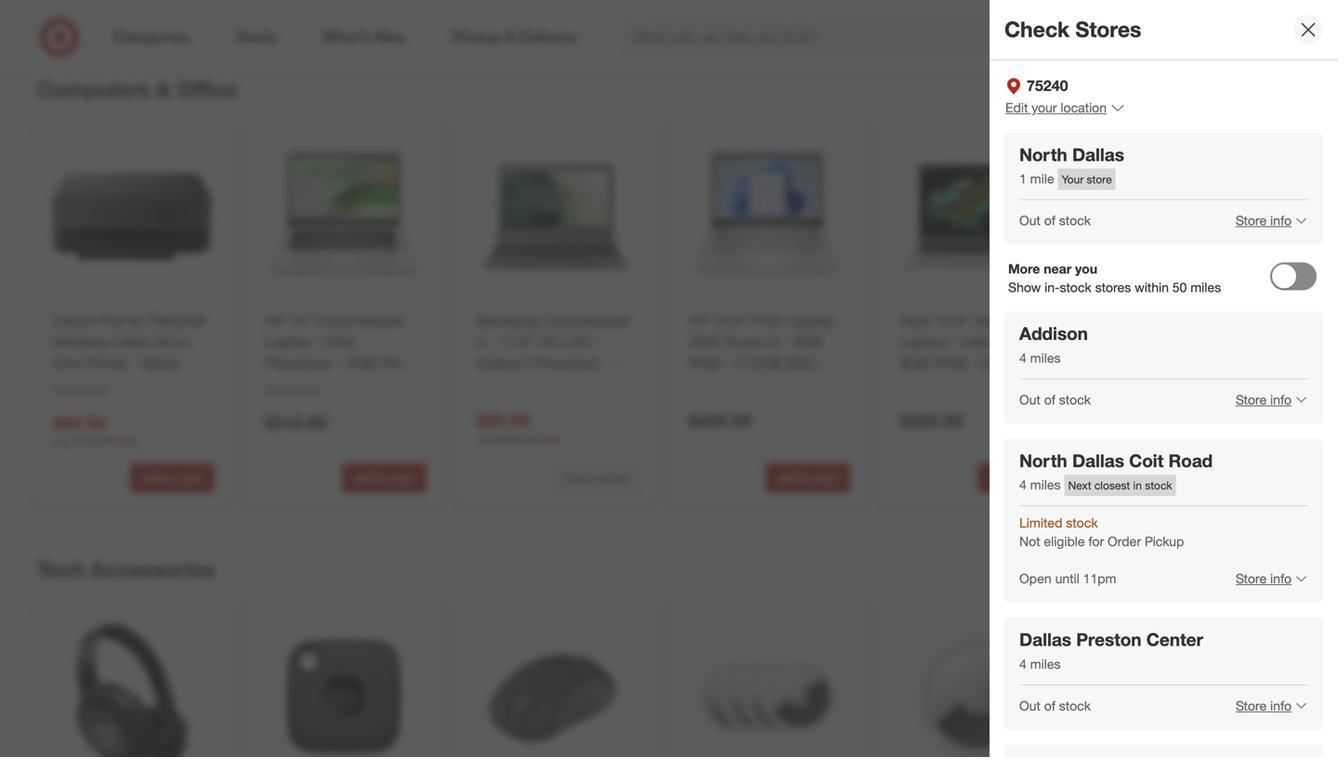 Task type: describe. For each thing, give the bounding box(es) containing it.
add for canon pixma ts6420a wireless inkjet all-in- one printer - black
[[143, 471, 164, 485]]

check stores dialog
[[990, 0, 1339, 758]]

11.6"
[[499, 333, 534, 351]]

windows inside lenovo ideapad 1i 15.6" laptop - intel core i5 processor - 8gb ram memory - 256gb ssd storage - windows 11 home - gray (82qd003vus)
[[1113, 418, 1173, 436]]

dallas preston center 4 miles
[[1020, 629, 1204, 672]]

in inside north dallas coit road 4 miles next closest in stock
[[1134, 479, 1142, 493]]

(14a-
[[371, 397, 406, 415]]

to for acer 15.6" aspire 3 laptop - intel core i3 - 8gb ram - 256gb ssd storage - windows 11 in s mode - silver (a315-58-350l)
[[1014, 471, 1025, 485]]

(a315-
[[951, 418, 996, 436]]

add to cart for hp 15.6" fhd laptop - amd ryzen 5 - 8gb ram - 512gb ssd storage - windows 11 - silver (15-ef2030tg)
[[778, 471, 838, 485]]

$499.99
[[689, 410, 751, 431]]

$99.99 reg $249.99 sale
[[477, 410, 561, 446]]

core for 15.6"
[[1113, 354, 1145, 372]]

add to cart for hp 14" chromebook laptop - intel processor - 4gb ram memory - 64gb flash storage - silver (14a- na0052tg)
[[354, 471, 414, 485]]

chromebook inside samsung chromebook 4 - 11.6" hd led - celeron processor - 4gb ram - 32gb storage  - xe310xba- kb2us
[[544, 312, 631, 330]]

256gb inside acer 15.6" aspire 3 laptop - intel core i3 - 8gb ram - 256gb ssd storage - windows 11 in s mode - silver (a315-58-350l)
[[981, 354, 1028, 372]]

office
[[177, 76, 237, 102]]

core for 3
[[994, 333, 1026, 351]]

reg for $99.99
[[477, 432, 493, 446]]

lenovo ideapad 1i 15.6" laptop - intel core i5 processor - 8gb ram memory - 256gb ssd storage - windows 11 home - gray (82qd003vus) link
[[1113, 310, 1271, 457]]

check for check stores
[[563, 471, 595, 485]]

of for dallas
[[1045, 212, 1056, 229]]

350l)
[[1018, 418, 1056, 436]]

edit
[[1006, 99, 1028, 116]]

1
[[1020, 171, 1027, 187]]

fhd
[[753, 312, 782, 330]]

$529.99
[[1132, 432, 1172, 446]]

black
[[143, 354, 180, 372]]

xe310xba-
[[543, 397, 620, 415]]

sponsored for canon pixma ts6420a wireless inkjet all-in- one printer - black
[[53, 382, 108, 396]]

64gb
[[334, 375, 372, 394]]

sale for $99.99
[[539, 432, 561, 446]]

location
[[1061, 99, 1107, 116]]

computers
[[37, 76, 150, 102]]

hp for hp 14" chromebook laptop - intel processor - 4gb ram memory - 64gb flash storage - silver (14a- na0052tg)
[[265, 312, 285, 330]]

- inside canon pixma ts6420a wireless inkjet all-in- one printer - black
[[133, 354, 139, 372]]

4 inside dallas preston center 4 miles
[[1020, 656, 1027, 672]]

your
[[1032, 99, 1057, 116]]

storage inside hp 14" chromebook laptop - intel processor - 4gb ram memory - 64gb flash storage - silver (14a- na0052tg)
[[265, 397, 317, 415]]

hp 14" chromebook laptop - intel processor - 4gb ram memory - 64gb flash storage - silver (14a- na0052tg) link
[[265, 310, 423, 436]]

sale for $69.99
[[115, 434, 137, 448]]

$249.99
[[496, 432, 536, 446]]

store info button for north dallas
[[1224, 200, 1309, 241]]

3 info from the top
[[1271, 571, 1292, 587]]

stock right mode
[[1059, 392, 1091, 408]]

samsung chromebook 4 - 11.6" hd led - celeron processor - 4gb ram - 32gb storage  - xe310xba- kb2us link
[[477, 310, 635, 436]]

ssd inside lenovo ideapad 1i 15.6" laptop - intel core i5 processor - 8gb ram memory - 256gb ssd storage - windows 11 home - gray (82qd003vus)
[[1163, 397, 1193, 415]]

5
[[771, 333, 779, 351]]

info for addison
[[1271, 392, 1292, 408]]

acer
[[901, 312, 932, 330]]

for
[[1089, 534, 1104, 550]]

$69.99 reg $129.99 sale
[[53, 412, 137, 448]]

11 inside acer 15.6" aspire 3 laptop - intel core i3 - 8gb ram - 256gb ssd storage - windows 11 in s mode - silver (a315-58-350l)
[[966, 397, 982, 415]]

out of stock for dallas
[[1020, 212, 1091, 229]]

sponsored for hp 14" chromebook laptop - intel processor - 4gb ram memory - 64gb flash storage - silver (14a- na0052tg)
[[265, 382, 320, 396]]

mode
[[1016, 397, 1054, 415]]

mile
[[1031, 171, 1055, 187]]

memory inside lenovo ideapad 1i 15.6" laptop - intel core i5 processor - 8gb ram memory - 256gb ssd storage - windows 11 home - gray (82qd003vus)
[[1183, 375, 1239, 394]]

ssd inside acer 15.6" aspire 3 laptop - intel core i3 - 8gb ram - 256gb ssd storage - windows 11 in s mode - silver (a315-58-350l)
[[901, 375, 930, 394]]

gray
[[1113, 439, 1144, 457]]

$399.99 for $399.99
[[901, 410, 963, 431]]

hp 14" chromebook laptop - intel processor - 4gb ram memory - 64gb flash storage - silver (14a- na0052tg)
[[265, 312, 413, 436]]

canon pixma ts6420a wireless inkjet all-in- one printer - black link
[[53, 310, 211, 374]]

hp 15.6" fhd laptop - amd ryzen 5 - 8gb ram - 512gb ssd storage - windows 11 - silver (15-ef2030tg) link
[[689, 310, 847, 415]]

ssd inside hp 15.6" fhd laptop - amd ryzen 5 - 8gb ram - 512gb ssd storage - windows 11 - silver (15-ef2030tg) $499.99
[[786, 354, 816, 372]]

miles inside north dallas coit road 4 miles next closest in stock
[[1031, 477, 1061, 493]]

tech
[[37, 557, 84, 583]]

to for hp 15.6" fhd laptop - amd ryzen 5 - 8gb ram - 512gb ssd storage - windows 11 - silver (15-ef2030tg)
[[803, 471, 813, 485]]

computers & office
[[37, 76, 237, 102]]

ram inside hp 14" chromebook laptop - intel processor - 4gb ram memory - 64gb flash storage - silver (14a- na0052tg)
[[380, 354, 413, 372]]

chromebook inside hp 14" chromebook laptop - intel processor - 4gb ram memory - 64gb flash storage - silver (14a- na0052tg)
[[316, 312, 404, 330]]

near
[[1044, 261, 1072, 277]]

eligible
[[1044, 534, 1085, 550]]

stores inside button
[[599, 471, 629, 485]]

(82qd003vus)
[[1148, 439, 1249, 457]]

limited
[[1020, 515, 1063, 531]]

hp 15.6" fhd laptop - amd ryzen 5 - 8gb ram - 512gb ssd storage - windows 11 - silver (15-ef2030tg) $499.99
[[689, 312, 846, 431]]

north for north dallas
[[1020, 144, 1068, 165]]

14"
[[289, 312, 312, 330]]

ideapad
[[1165, 312, 1220, 330]]

add to cart button for hp 15.6" fhd laptop - amd ryzen 5 - 8gb ram - 512gb ssd storage - windows 11 - silver (15-ef2030tg)
[[766, 463, 851, 493]]

north dallas coit road 4 miles next closest in stock
[[1020, 450, 1213, 493]]

4 inside samsung chromebook 4 - 11.6" hd led - celeron processor - 4gb ram - 32gb storage  - xe310xba- kb2us
[[477, 333, 485, 351]]

limited stock not eligible for order pickup
[[1020, 515, 1184, 550]]

processor inside hp 14" chromebook laptop - intel processor - 4gb ram memory - 64gb flash storage - silver (14a- na0052tg)
[[265, 354, 332, 372]]

aspire
[[975, 312, 1017, 330]]

kb2us
[[477, 418, 526, 436]]

advertisement region
[[19, 0, 1320, 38]]

shop all link
[[1251, 562, 1305, 584]]

all
[[1290, 564, 1305, 582]]

acer 15.6" aspire 3 laptop - intel core i3 - 8gb ram - 256gb ssd storage - windows 11 in s mode - silver (a315-58-350l)
[[901, 312, 1056, 436]]

north for north dallas coit road
[[1020, 450, 1068, 472]]

check for check stores
[[1005, 16, 1070, 42]]

miles inside the addison 4 miles
[[1031, 350, 1061, 366]]

dallas for coit
[[1073, 450, 1125, 472]]

edit your location button
[[1005, 97, 1127, 118]]

next
[[1068, 479, 1092, 493]]

stock down dallas preston center 4 miles
[[1059, 698, 1091, 714]]

canon pixma ts6420a wireless inkjet all-in- one printer - black
[[53, 312, 206, 372]]

pixma
[[101, 312, 142, 330]]

processor for $399.99
[[1165, 354, 1232, 372]]

$99.99
[[477, 410, 530, 431]]

ts6420a
[[146, 312, 206, 330]]

1i
[[1224, 312, 1236, 330]]

hp for hp 15.6" fhd laptop - amd ryzen 5 - 8gb ram - 512gb ssd storage - windows 11 - silver (15-ef2030tg) $499.99
[[689, 312, 709, 330]]

led
[[564, 333, 592, 351]]

store
[[1087, 173, 1112, 186]]

out for dallas
[[1020, 698, 1041, 714]]

4gb inside samsung chromebook 4 - 11.6" hd led - celeron processor - 4gb ram - 32gb storage  - xe310xba- kb2us
[[477, 375, 507, 394]]

shop all
[[1251, 564, 1305, 582]]

inkjet
[[113, 333, 149, 351]]

i3
[[1031, 333, 1042, 351]]

in-
[[175, 333, 193, 351]]

ram inside samsung chromebook 4 - 11.6" hd led - celeron processor - 4gb ram - 32gb storage  - xe310xba- kb2us
[[511, 375, 543, 394]]

edit your location
[[1006, 99, 1107, 116]]

store info for addison
[[1236, 392, 1292, 408]]

store for addison
[[1236, 392, 1267, 408]]

addison 4 miles
[[1020, 323, 1088, 366]]

within
[[1135, 279, 1169, 296]]

ryzen
[[726, 333, 767, 351]]

flash
[[376, 375, 412, 394]]

add to cart button for acer 15.6" aspire 3 laptop - intel core i3 - 8gb ram - 256gb ssd storage - windows 11 in s mode - silver (a315-58-350l)
[[978, 463, 1062, 493]]

4 inside north dallas coit road 4 miles next closest in stock
[[1020, 477, 1027, 493]]

add for hp 14" chromebook laptop - intel processor - 4gb ram memory - 64gb flash storage - silver (14a- na0052tg)
[[354, 471, 376, 485]]

road
[[1169, 450, 1213, 472]]

silver inside hp 14" chromebook laptop - intel processor - 4gb ram memory - 64gb flash storage - silver (14a- na0052tg)
[[331, 397, 367, 415]]

store info button for dallas preston center
[[1224, 686, 1309, 727]]

3 store info button from the top
[[1224, 559, 1309, 600]]

until
[[1056, 571, 1080, 587]]

not
[[1020, 534, 1041, 550]]

2 horizontal spatial sponsored
[[1265, 39, 1320, 53]]



Task type: vqa. For each thing, say whether or not it's contained in the screenshot.
the stores.
no



Task type: locate. For each thing, give the bounding box(es) containing it.
2 horizontal spatial intel
[[1213, 333, 1241, 351]]

1 hp from the left
[[265, 312, 285, 330]]

north dallas 1 mile your store
[[1020, 144, 1125, 187]]

logitech signature m550 wireless mice image
[[473, 614, 639, 758], [473, 614, 639, 758]]

4 inside the addison 4 miles
[[1020, 350, 1027, 366]]

out for addison
[[1020, 392, 1041, 408]]

miles right the 50
[[1191, 279, 1221, 296]]

ram down the celeron
[[511, 375, 543, 394]]

in left s
[[986, 397, 998, 415]]

0 horizontal spatial check
[[563, 471, 595, 485]]

in
[[986, 397, 998, 415], [1134, 479, 1142, 493]]

1 vertical spatial 256gb
[[1113, 397, 1159, 415]]

out of stock down mile
[[1020, 212, 1091, 229]]

miles down addison
[[1031, 350, 1061, 366]]

intel inside acer 15.6" aspire 3 laptop - intel core i3 - 8gb ram - 256gb ssd storage - windows 11 in s mode - silver (a315-58-350l)
[[962, 333, 990, 351]]

memory up $319.99
[[265, 375, 320, 394]]

home
[[1198, 418, 1238, 436]]

stock down you
[[1060, 279, 1092, 296]]

1 horizontal spatial memory
[[1183, 375, 1239, 394]]

dallas for 1
[[1073, 144, 1125, 165]]

1 horizontal spatial sponsored
[[265, 382, 320, 396]]

2 store info from the top
[[1236, 392, 1292, 408]]

4 up limited
[[1020, 477, 1027, 493]]

ram inside hp 15.6" fhd laptop - amd ryzen 5 - 8gb ram - 512gb ssd storage - windows 11 - silver (15-ef2030tg) $499.99
[[689, 354, 721, 372]]

3 add from the left
[[778, 471, 799, 485]]

1 horizontal spatial stores
[[1096, 279, 1131, 296]]

1 horizontal spatial 8gb
[[901, 354, 930, 372]]

ssd
[[786, 354, 816, 372], [901, 375, 930, 394], [1163, 397, 1193, 415]]

8gb down acer
[[901, 354, 930, 372]]

laptop inside lenovo ideapad 1i 15.6" laptop - intel core i5 processor - 8gb ram memory - 256gb ssd storage - windows 11 home - gray (82qd003vus)
[[1152, 333, 1199, 351]]

8gb inside acer 15.6" aspire 3 laptop - intel core i3 - 8gb ram - 256gb ssd storage - windows 11 in s mode - silver (a315-58-350l)
[[901, 354, 930, 372]]

11 inside lenovo ideapad 1i 15.6" laptop - intel core i5 processor - 8gb ram memory - 256gb ssd storage - windows 11 home - gray (82qd003vus)
[[1177, 418, 1194, 436]]

2 horizontal spatial windows
[[1113, 418, 1173, 436]]

storage up na0052tg)
[[265, 397, 317, 415]]

you
[[1076, 261, 1098, 277]]

2 horizontal spatial reg
[[1113, 432, 1129, 446]]

preston
[[1077, 629, 1142, 651]]

0 horizontal spatial chromebook
[[316, 312, 404, 330]]

2 vertical spatial 11
[[1177, 418, 1194, 436]]

add down "ef2030tg)"
[[778, 471, 799, 485]]

add down 58-
[[990, 471, 1011, 485]]

2 vertical spatial out
[[1020, 698, 1041, 714]]

sale for $399.99
[[1175, 432, 1197, 446]]

store info for dallas preston center
[[1236, 698, 1292, 714]]

core inside acer 15.6" aspire 3 laptop - intel core i3 - 8gb ram - 256gb ssd storage - windows 11 in s mode - silver (a315-58-350l)
[[994, 333, 1026, 351]]

0 horizontal spatial 11
[[819, 375, 836, 394]]

0 vertical spatial of
[[1045, 212, 1056, 229]]

0 vertical spatial dallas
[[1073, 144, 1125, 165]]

2 add to cart from the left
[[354, 471, 414, 485]]

add down (14a-
[[354, 471, 376, 485]]

stores
[[1076, 16, 1142, 42]]

2 info from the top
[[1271, 392, 1292, 408]]

1 chromebook from the left
[[316, 312, 404, 330]]

add up accessories
[[143, 471, 164, 485]]

4 to from the left
[[1014, 471, 1025, 485]]

1 vertical spatial in
[[1134, 479, 1142, 493]]

hp inside hp 14" chromebook laptop - intel processor - 4gb ram memory - 64gb flash storage - silver (14a- na0052tg)
[[265, 312, 285, 330]]

15.6" inside lenovo ideapad 1i 15.6" laptop - intel core i5 processor - 8gb ram memory - 256gb ssd storage - windows 11 home - gray (82qd003vus)
[[1113, 333, 1148, 351]]

storage up (15- at the bottom of page
[[689, 375, 741, 394]]

add to cart button up limited
[[978, 463, 1062, 493]]

laptop
[[787, 312, 834, 330], [265, 333, 312, 351], [901, 333, 948, 351], [1152, 333, 1199, 351]]

open until 11pm
[[1020, 571, 1117, 587]]

sale right $129.99
[[115, 434, 137, 448]]

0 horizontal spatial sale
[[115, 434, 137, 448]]

3 out from the top
[[1020, 698, 1041, 714]]

2 of from the top
[[1045, 392, 1056, 408]]

4gb down the celeron
[[477, 375, 507, 394]]

15.6" inside hp 15.6" fhd laptop - amd ryzen 5 - 8gb ram - 512gb ssd storage - windows 11 - silver (15-ef2030tg) $499.99
[[713, 312, 749, 330]]

hd
[[539, 333, 560, 351]]

1 horizontal spatial ssd
[[901, 375, 930, 394]]

ssd down acer
[[901, 375, 930, 394]]

storage
[[689, 375, 741, 394], [935, 375, 986, 394], [265, 397, 317, 415], [477, 397, 529, 415], [1197, 397, 1249, 415]]

stock down coit
[[1145, 479, 1173, 493]]

lenovo
[[1113, 312, 1161, 330]]

cart for hp 15.6" fhd laptop - amd ryzen 5 - 8gb ram - 512gb ssd storage - windows 11 - silver (15-ef2030tg)
[[816, 471, 838, 485]]

11
[[819, 375, 836, 394], [966, 397, 982, 415], [1177, 418, 1194, 436]]

out of stock for 4
[[1020, 392, 1091, 408]]

0 horizontal spatial $399.99
[[901, 410, 963, 431]]

amd
[[689, 333, 722, 351]]

dallas inside north dallas coit road 4 miles next closest in stock
[[1073, 450, 1125, 472]]

sale inside $69.99 reg $129.99 sale
[[115, 434, 137, 448]]

0 horizontal spatial 256gb
[[981, 354, 1028, 372]]

1 horizontal spatial hp
[[689, 312, 709, 330]]

2 vertical spatial windows
[[1113, 418, 1173, 436]]

laptop down "ideapad"
[[1152, 333, 1199, 351]]

2 vertical spatial 8gb
[[1113, 375, 1142, 394]]

of down mile
[[1045, 212, 1056, 229]]

laptop inside hp 15.6" fhd laptop - amd ryzen 5 - 8gb ram - 512gb ssd storage - windows 11 - silver (15-ef2030tg) $499.99
[[787, 312, 834, 330]]

11 inside hp 15.6" fhd laptop - amd ryzen 5 - 8gb ram - 512gb ssd storage - windows 11 - silver (15-ef2030tg) $499.99
[[819, 375, 836, 394]]

search button
[[1072, 17, 1116, 61]]

1 horizontal spatial 256gb
[[1113, 397, 1159, 415]]

ram inside acer 15.6" aspire 3 laptop - intel core i3 - 8gb ram - 256gb ssd storage - windows 11 in s mode - silver (a315-58-350l)
[[935, 354, 967, 372]]

1 memory from the left
[[265, 375, 320, 394]]

8gb inside hp 15.6" fhd laptop - amd ryzen 5 - 8gb ram - 512gb ssd storage - windows 11 - silver (15-ef2030tg) $499.99
[[793, 333, 823, 351]]

ram up (a315-
[[935, 354, 967, 372]]

na0052tg)
[[265, 418, 331, 436]]

3 to from the left
[[803, 471, 813, 485]]

2 north from the top
[[1020, 450, 1068, 472]]

2 store info button from the top
[[1224, 380, 1309, 420]]

stores inside more near you show in-stock stores within 50 miles
[[1096, 279, 1131, 296]]

intel for lenovo
[[1213, 333, 1241, 351]]

3 add to cart button from the left
[[766, 463, 851, 493]]

reg down $69.99
[[53, 434, 69, 448]]

to for canon pixma ts6420a wireless inkjet all-in- one printer - black
[[167, 471, 177, 485]]

stores down 'xe310xba-' in the bottom of the page
[[599, 471, 629, 485]]

2 store from the top
[[1236, 392, 1267, 408]]

15.6" inside acer 15.6" aspire 3 laptop - intel core i3 - 8gb ram - 256gb ssd storage - windows 11 in s mode - silver (a315-58-350l)
[[936, 312, 971, 330]]

info for dallas preston center
[[1271, 698, 1292, 714]]

1 vertical spatial 11
[[966, 397, 982, 415]]

storage inside acer 15.6" aspire 3 laptop - intel core i3 - 8gb ram - 256gb ssd storage - windows 11 in s mode - silver (a315-58-350l)
[[935, 375, 986, 394]]

0 vertical spatial 4gb
[[346, 354, 376, 372]]

add to cart for canon pixma ts6420a wireless inkjet all-in- one printer - black
[[143, 471, 202, 485]]

storage inside samsung chromebook 4 - 11.6" hd led - celeron processor - 4gb ram - 32gb storage  - xe310xba- kb2us
[[477, 397, 529, 415]]

add to cart button down (14a-
[[342, 463, 427, 493]]

ram inside lenovo ideapad 1i 15.6" laptop - intel core i5 processor - 8gb ram memory - 256gb ssd storage - windows 11 home - gray (82qd003vus)
[[1147, 375, 1179, 394]]

hp left 14"
[[265, 312, 285, 330]]

0 horizontal spatial in
[[986, 397, 998, 415]]

order
[[1108, 534, 1141, 550]]

laptop inside hp 14" chromebook laptop - intel processor - 4gb ram memory - 64gb flash storage - silver (14a- na0052tg)
[[265, 333, 312, 351]]

of for 4
[[1045, 392, 1056, 408]]

in inside acer 15.6" aspire 3 laptop - intel core i3 - 8gb ram - 256gb ssd storage - windows 11 in s mode - silver (a315-58-350l)
[[986, 397, 998, 415]]

1 store info from the top
[[1236, 212, 1292, 229]]

1 vertical spatial of
[[1045, 392, 1056, 408]]

reg
[[477, 432, 493, 446], [1113, 432, 1129, 446], [53, 434, 69, 448]]

15.6" up ryzen
[[713, 312, 749, 330]]

center
[[1147, 629, 1204, 651]]

2 horizontal spatial sale
[[1175, 432, 1197, 446]]

hp inside hp 15.6" fhd laptop - amd ryzen 5 - 8gb ram - 512gb ssd storage - windows 11 - silver (15-ef2030tg) $499.99
[[689, 312, 709, 330]]

show
[[1009, 279, 1041, 296]]

add for acer 15.6" aspire 3 laptop - intel core i3 - 8gb ram - 256gb ssd storage - windows 11 in s mode - silver (a315-58-350l)
[[990, 471, 1011, 485]]

1 horizontal spatial reg
[[477, 432, 493, 446]]

2 intel from the left
[[962, 333, 990, 351]]

1 vertical spatial 4gb
[[477, 375, 507, 394]]

1 processor from the left
[[265, 354, 332, 372]]

-
[[838, 312, 844, 330], [316, 333, 322, 351], [489, 333, 495, 351], [596, 333, 602, 351], [784, 333, 789, 351], [952, 333, 958, 351], [1046, 333, 1052, 351], [1203, 333, 1209, 351], [133, 354, 139, 372], [336, 354, 342, 372], [605, 354, 610, 372], [726, 354, 731, 372], [971, 354, 977, 372], [1236, 354, 1242, 372], [324, 375, 330, 394], [548, 375, 553, 394], [745, 375, 750, 394], [840, 375, 846, 394], [990, 375, 996, 394], [1243, 375, 1248, 394], [321, 397, 327, 415], [533, 397, 539, 415], [1253, 397, 1259, 415], [901, 418, 906, 436], [1242, 418, 1248, 436]]

0 horizontal spatial 15.6"
[[713, 312, 749, 330]]

256gb up s
[[981, 354, 1028, 372]]

storage inside hp 15.6" fhd laptop - amd ryzen 5 - 8gb ram - 512gb ssd storage - windows 11 - silver (15-ef2030tg) $499.99
[[689, 375, 741, 394]]

4
[[477, 333, 485, 351], [1020, 350, 1027, 366], [1020, 477, 1027, 493], [1020, 656, 1027, 672]]

4 add from the left
[[990, 471, 1011, 485]]

0 horizontal spatial 8gb
[[793, 333, 823, 351]]

15.6" down lenovo
[[1113, 333, 1148, 351]]

canon
[[53, 312, 97, 330]]

&
[[156, 76, 171, 102]]

4 info from the top
[[1271, 698, 1292, 714]]

4 add to cart button from the left
[[978, 463, 1062, 493]]

north inside north dallas 1 mile your store
[[1020, 144, 1068, 165]]

miles inside more near you show in-stock stores within 50 miles
[[1191, 279, 1221, 296]]

storage inside lenovo ideapad 1i 15.6" laptop - intel core i5 processor - 8gb ram memory - 256gb ssd storage - windows 11 home - gray (82qd003vus)
[[1197, 397, 1249, 415]]

1 horizontal spatial in
[[1134, 479, 1142, 493]]

memory inside hp 14" chromebook laptop - intel processor - 4gb ram memory - 64gb flash storage - silver (14a- na0052tg)
[[265, 375, 320, 394]]

1 vertical spatial dallas
[[1073, 450, 1125, 472]]

intel down 1i
[[1213, 333, 1241, 351]]

check stores
[[563, 471, 629, 485]]

acer 15.6" aspire 3 laptop - intel core i3 - 8gb ram - 256gb ssd storage - windows 11 in s mode - silver (a315-58-350l) link
[[901, 310, 1059, 436]]

1 out of stock from the top
[[1020, 212, 1091, 229]]

store info for north dallas
[[1236, 212, 1292, 229]]

0 vertical spatial 11
[[819, 375, 836, 394]]

1 horizontal spatial 4gb
[[477, 375, 507, 394]]

out of stock
[[1020, 212, 1091, 229], [1020, 392, 1091, 408], [1020, 698, 1091, 714]]

silver left (15- at the bottom of page
[[689, 397, 725, 415]]

miles
[[1191, 279, 1221, 296], [1031, 350, 1061, 366], [1031, 477, 1061, 493], [1031, 656, 1061, 672]]

acer 15.6" aspire 3 laptop - intel core i3 - 8gb ram - 256gb ssd storage - windows 11 in s mode - silver (a315-58-350l) image
[[897, 134, 1062, 299], [897, 134, 1062, 299]]

of up the 350l)
[[1045, 392, 1056, 408]]

2 vertical spatial ssd
[[1163, 397, 1193, 415]]

apple airtag (1 pack) image
[[897, 614, 1062, 758], [897, 614, 1062, 758]]

reg inside $69.99 reg $129.99 sale
[[53, 434, 69, 448]]

1 vertical spatial 8gb
[[901, 354, 930, 372]]

sale inside $99.99 reg $249.99 sale
[[539, 432, 561, 446]]

1 cart from the left
[[181, 471, 202, 485]]

processor up 32gb
[[533, 354, 600, 372]]

add to cart button for hp 14" chromebook laptop - intel processor - 4gb ram memory - 64gb flash storage - silver (14a- na0052tg)
[[342, 463, 427, 493]]

2 horizontal spatial 15.6"
[[1113, 333, 1148, 351]]

core down aspire
[[994, 333, 1026, 351]]

0 horizontal spatial windows
[[755, 375, 815, 394]]

4gb
[[346, 354, 376, 372], [477, 375, 507, 394]]

0 horizontal spatial processor
[[265, 354, 332, 372]]

ssd up $529.99
[[1163, 397, 1193, 415]]

256gb inside lenovo ideapad 1i 15.6" laptop - intel core i5 processor - 8gb ram memory - 256gb ssd storage - windows 11 home - gray (82qd003vus)
[[1113, 397, 1159, 415]]

in right the closest
[[1134, 479, 1142, 493]]

0 horizontal spatial hp
[[265, 312, 285, 330]]

hp up amd
[[689, 312, 709, 330]]

4gb up 64gb
[[346, 354, 376, 372]]

sale inside $399.99 reg $529.99 sale
[[1175, 432, 1197, 446]]

3 cart from the left
[[816, 471, 838, 485]]

hp 15.6" fhd laptop - amd ryzen 5 - 8gb ram - 512gb ssd storage - windows 11 - silver (15-ef2030tg) image
[[685, 134, 851, 299], [685, 134, 851, 299]]

info
[[1271, 212, 1292, 229], [1271, 392, 1292, 408], [1271, 571, 1292, 587], [1271, 698, 1292, 714]]

8gb inside lenovo ideapad 1i 15.6" laptop - intel core i5 processor - 8gb ram memory - 256gb ssd storage - windows 11 home - gray (82qd003vus)
[[1113, 375, 1142, 394]]

storage up kb2us
[[477, 397, 529, 415]]

wireless
[[53, 333, 109, 351]]

windows inside acer 15.6" aspire 3 laptop - intel core i3 - 8gb ram - 256gb ssd storage - windows 11 in s mode - silver (a315-58-350l)
[[901, 397, 961, 415]]

windows
[[755, 375, 815, 394], [901, 397, 961, 415], [1113, 418, 1173, 436]]

4 left i3 at top
[[1020, 350, 1027, 366]]

closest
[[1095, 479, 1130, 493]]

2 chromebook from the left
[[544, 312, 631, 330]]

tile mate (2022) image
[[261, 614, 427, 758], [261, 614, 427, 758]]

open
[[1020, 571, 1052, 587]]

of down dallas preston center 4 miles
[[1045, 698, 1056, 714]]

addison
[[1020, 323, 1088, 344]]

dallas up store
[[1073, 144, 1125, 165]]

1 add to cart button from the left
[[130, 463, 215, 493]]

15.6" right acer
[[936, 312, 971, 330]]

north inside north dallas coit road 4 miles next closest in stock
[[1020, 450, 1068, 472]]

2 processor from the left
[[533, 354, 600, 372]]

0 vertical spatial core
[[994, 333, 1026, 351]]

58-
[[996, 418, 1018, 436]]

0 horizontal spatial reg
[[53, 434, 69, 448]]

check down 'xe310xba-' in the bottom of the page
[[563, 471, 595, 485]]

reg left $529.99
[[1113, 432, 1129, 446]]

15.6" for $499.99
[[713, 312, 749, 330]]

add to cart button down "ef2030tg)"
[[766, 463, 851, 493]]

samsung
[[477, 312, 540, 330]]

0 vertical spatial north
[[1020, 144, 1068, 165]]

ram down i5
[[1147, 375, 1179, 394]]

processor down 14"
[[265, 354, 332, 372]]

2 hp from the left
[[689, 312, 709, 330]]

1 horizontal spatial check
[[1005, 16, 1070, 42]]

4 add to cart from the left
[[990, 471, 1050, 485]]

memory
[[265, 375, 320, 394], [1183, 375, 1239, 394]]

1 horizontal spatial 15.6"
[[936, 312, 971, 330]]

8gb right 5
[[793, 333, 823, 351]]

0 horizontal spatial memory
[[265, 375, 320, 394]]

intel up 64gb
[[326, 333, 354, 351]]

lenovo ideapad 1i 15.6" laptop - intel core i5 processor - 8gb ram memory - 256gb ssd storage - windows 11 home - gray (82qd003vus)
[[1113, 312, 1259, 457]]

0 horizontal spatial sponsored
[[53, 382, 108, 396]]

add for hp 15.6" fhd laptop - amd ryzen 5 - 8gb ram - 512gb ssd storage - windows 11 - silver (15-ef2030tg)
[[778, 471, 799, 485]]

1 vertical spatial out
[[1020, 392, 1041, 408]]

store for dallas preston center
[[1236, 698, 1267, 714]]

0 horizontal spatial ssd
[[786, 354, 816, 372]]

check stores
[[1005, 16, 1142, 42]]

0 horizontal spatial intel
[[326, 333, 354, 351]]

dallas inside north dallas 1 mile your store
[[1073, 144, 1125, 165]]

1 $399.99 from the left
[[901, 410, 963, 431]]

4 up the celeron
[[477, 333, 485, 351]]

out
[[1020, 212, 1041, 229], [1020, 392, 1041, 408], [1020, 698, 1041, 714]]

2 vertical spatial of
[[1045, 698, 1056, 714]]

out of stock for preston
[[1020, 698, 1091, 714]]

32gb
[[557, 375, 596, 394]]

check up 75240
[[1005, 16, 1070, 42]]

4 store from the top
[[1236, 698, 1267, 714]]

stock up for
[[1066, 515, 1098, 531]]

2 add from the left
[[354, 471, 376, 485]]

printer
[[85, 354, 129, 372]]

processor inside lenovo ideapad 1i 15.6" laptop - intel core i5 processor - 8gb ram memory - 256gb ssd storage - windows 11 home - gray (82qd003vus)
[[1165, 354, 1232, 372]]

intel for acer
[[962, 333, 990, 351]]

1 add to cart from the left
[[143, 471, 202, 485]]

out for north
[[1020, 212, 1041, 229]]

$319.99
[[265, 412, 328, 434]]

dallas up the closest
[[1073, 450, 1125, 472]]

ssd right 512gb
[[786, 354, 816, 372]]

2 to from the left
[[379, 471, 389, 485]]

apple airtag (4 pack) image
[[685, 614, 851, 758], [685, 614, 851, 758]]

chromebook right 14"
[[316, 312, 404, 330]]

silver down 64gb
[[331, 397, 367, 415]]

2 horizontal spatial silver
[[911, 418, 947, 436]]

3 intel from the left
[[1213, 333, 1241, 351]]

reg down $99.99 in the bottom left of the page
[[477, 432, 493, 446]]

laptop right fhd on the top right of the page
[[787, 312, 834, 330]]

stock
[[1059, 212, 1091, 229], [1060, 279, 1092, 296], [1059, 392, 1091, 408], [1145, 479, 1173, 493], [1066, 515, 1098, 531], [1059, 698, 1091, 714]]

0 vertical spatial ssd
[[786, 354, 816, 372]]

$399.99 up $529.99
[[1113, 410, 1175, 431]]

3 store info from the top
[[1236, 571, 1292, 587]]

$69.99
[[53, 412, 106, 434]]

1 horizontal spatial 11
[[966, 397, 982, 415]]

1 add from the left
[[143, 471, 164, 485]]

silver inside acer 15.6" aspire 3 laptop - intel core i3 - 8gb ram - 256gb ssd storage - windows 11 in s mode - silver (a315-58-350l)
[[911, 418, 947, 436]]

lenovo ideapad 1i 15.6" laptop - intel core i5 processor - 8gb ram memory - 256gb ssd storage - windows 11 home - gray (82qd003vus) image
[[1109, 134, 1274, 299], [1109, 134, 1274, 299]]

0 vertical spatial check
[[1005, 16, 1070, 42]]

to
[[167, 471, 177, 485], [379, 471, 389, 485], [803, 471, 813, 485], [1014, 471, 1025, 485]]

all-
[[153, 333, 175, 351]]

1 horizontal spatial silver
[[689, 397, 725, 415]]

1 vertical spatial ssd
[[901, 375, 930, 394]]

more
[[1009, 261, 1040, 277]]

add to cart button
[[130, 463, 215, 493], [342, 463, 427, 493], [766, 463, 851, 493], [978, 463, 1062, 493]]

cart for hp 14" chromebook laptop - intel processor - 4gb ram memory - 64gb flash storage - silver (14a- na0052tg)
[[393, 471, 414, 485]]

1 store info button from the top
[[1224, 200, 1309, 241]]

4gb inside hp 14" chromebook laptop - intel processor - 4gb ram memory - 64gb flash storage - silver (14a- na0052tg)
[[346, 354, 376, 372]]

3 processor from the left
[[1165, 354, 1232, 372]]

storage up "home" on the right
[[1197, 397, 1249, 415]]

reg inside $399.99 reg $529.99 sale
[[1113, 432, 1129, 446]]

50
[[1173, 279, 1187, 296]]

0 vertical spatial 256gb
[[981, 354, 1028, 372]]

bose quietcomfort bluetooth wireless noise cancelling headphones image
[[49, 614, 215, 758], [49, 614, 215, 758]]

ram
[[380, 354, 413, 372], [689, 354, 721, 372], [935, 354, 967, 372], [511, 375, 543, 394], [1147, 375, 1179, 394]]

0 horizontal spatial stores
[[599, 471, 629, 485]]

4 store info button from the top
[[1224, 686, 1309, 727]]

2 $399.99 from the left
[[1113, 410, 1175, 431]]

chromebook up led
[[544, 312, 631, 330]]

2 out of stock from the top
[[1020, 392, 1091, 408]]

out of stock down dallas preston center 4 miles
[[1020, 698, 1091, 714]]

store info button for addison
[[1224, 380, 1309, 420]]

cart for canon pixma ts6420a wireless inkjet all-in- one printer - black
[[181, 471, 202, 485]]

11pm
[[1083, 571, 1117, 587]]

silver left (a315-
[[911, 418, 947, 436]]

laptop down acer
[[901, 333, 948, 351]]

reg for $69.99
[[53, 434, 69, 448]]

2 horizontal spatial ssd
[[1163, 397, 1193, 415]]

add to cart for acer 15.6" aspire 3 laptop - intel core i3 - 8gb ram - 256gb ssd storage - windows 11 in s mode - silver (a315-58-350l)
[[990, 471, 1050, 485]]

2 out from the top
[[1020, 392, 1041, 408]]

1 to from the left
[[167, 471, 177, 485]]

$399.99 left 58-
[[901, 410, 963, 431]]

2 vertical spatial dallas
[[1020, 629, 1072, 651]]

reg inside $99.99 reg $249.99 sale
[[477, 432, 493, 446]]

sale right $249.99
[[539, 432, 561, 446]]

1 horizontal spatial processor
[[533, 354, 600, 372]]

info for north dallas
[[1271, 212, 1292, 229]]

2 horizontal spatial processor
[[1165, 354, 1232, 372]]

3 of from the top
[[1045, 698, 1056, 714]]

canon pixma ts6420a wireless inkjet all-in-one printer - black image
[[49, 134, 215, 299], [49, 134, 215, 299]]

add to cart button down $69.99 reg $129.99 sale
[[130, 463, 215, 493]]

hp 14" chromebook laptop - intel processor - 4gb ram memory - 64gb flash storage - silver (14a-na0052tg) image
[[261, 134, 427, 299], [261, 134, 427, 299]]

intel down aspire
[[962, 333, 990, 351]]

processor inside samsung chromebook 4 - 11.6" hd led - celeron processor - 4gb ram - 32gb storage  - xe310xba- kb2us
[[533, 354, 600, 372]]

dallas inside dallas preston center 4 miles
[[1020, 629, 1072, 651]]

ram down amd
[[689, 354, 721, 372]]

of for preston
[[1045, 698, 1056, 714]]

$399.99 for $399.99 reg $529.99 sale
[[1113, 410, 1175, 431]]

windows inside hp 15.6" fhd laptop - amd ryzen 5 - 8gb ram - 512gb ssd storage - windows 11 - silver (15-ef2030tg) $499.99
[[755, 375, 815, 394]]

2 memory from the left
[[1183, 375, 1239, 394]]

celeron
[[477, 354, 529, 372]]

1 horizontal spatial windows
[[901, 397, 961, 415]]

processor down "ideapad"
[[1165, 354, 1232, 372]]

1 horizontal spatial intel
[[962, 333, 990, 351]]

cart for acer 15.6" aspire 3 laptop - intel core i3 - 8gb ram - 256gb ssd storage - windows 11 in s mode - silver (a315-58-350l)
[[1028, 471, 1050, 485]]

0 vertical spatial 8gb
[[793, 333, 823, 351]]

core inside lenovo ideapad 1i 15.6" laptop - intel core i5 processor - 8gb ram memory - 256gb ssd storage - windows 11 home - gray (82qd003vus)
[[1113, 354, 1145, 372]]

4 down 'open'
[[1020, 656, 1027, 672]]

store for north dallas
[[1236, 212, 1267, 229]]

s
[[1002, 397, 1012, 415]]

1 vertical spatial out of stock
[[1020, 392, 1091, 408]]

1 horizontal spatial core
[[1113, 354, 1145, 372]]

silver
[[331, 397, 367, 415], [689, 397, 725, 415], [911, 418, 947, 436]]

north down the 350l)
[[1020, 450, 1068, 472]]

1 vertical spatial core
[[1113, 354, 1145, 372]]

1 info from the top
[[1271, 212, 1292, 229]]

75240
[[1027, 77, 1068, 95]]

1 horizontal spatial sale
[[539, 432, 561, 446]]

1 out from the top
[[1020, 212, 1041, 229]]

0 vertical spatial out of stock
[[1020, 212, 1091, 229]]

0 vertical spatial out
[[1020, 212, 1041, 229]]

8gb up $399.99 reg $529.99 sale
[[1113, 375, 1142, 394]]

laptop down 14"
[[265, 333, 312, 351]]

0 vertical spatial windows
[[755, 375, 815, 394]]

miles inside dallas preston center 4 miles
[[1031, 656, 1061, 672]]

ram up flash
[[380, 354, 413, 372]]

$399.99 reg $529.99 sale
[[1113, 410, 1197, 446]]

0 horizontal spatial silver
[[331, 397, 367, 415]]

shop
[[1251, 564, 1286, 582]]

processor
[[265, 354, 332, 372], [533, 354, 600, 372], [1165, 354, 1232, 372]]

check stores button
[[554, 463, 639, 493]]

15.6" for -
[[936, 312, 971, 330]]

hp
[[265, 312, 285, 330], [689, 312, 709, 330]]

pickup
[[1145, 534, 1184, 550]]

0 vertical spatial in
[[986, 397, 998, 415]]

windows up gray
[[1113, 418, 1173, 436]]

2 vertical spatial out of stock
[[1020, 698, 1091, 714]]

256gb up $529.99
[[1113, 397, 1159, 415]]

check
[[1005, 16, 1070, 42], [563, 471, 595, 485]]

0 horizontal spatial core
[[994, 333, 1026, 351]]

reg for $399.99
[[1113, 432, 1129, 446]]

3 add to cart from the left
[[778, 471, 838, 485]]

stock down your
[[1059, 212, 1091, 229]]

1 vertical spatial north
[[1020, 450, 1068, 472]]

4 store info from the top
[[1236, 698, 1292, 714]]

storage up (a315-
[[935, 375, 986, 394]]

stock inside north dallas coit road 4 miles next closest in stock
[[1145, 479, 1173, 493]]

sale up road
[[1175, 432, 1197, 446]]

core left i5
[[1113, 354, 1145, 372]]

laptop inside acer 15.6" aspire 3 laptop - intel core i3 - 8gb ram - 256gb ssd storage - windows 11 in s mode - silver (a315-58-350l)
[[901, 333, 948, 351]]

stock inside more near you show in-stock stores within 50 miles
[[1060, 279, 1092, 296]]

1 horizontal spatial $399.99
[[1113, 410, 1175, 431]]

north up mile
[[1020, 144, 1068, 165]]

stock inside limited stock not eligible for order pickup
[[1066, 515, 1098, 531]]

miles down 'open'
[[1031, 656, 1061, 672]]

1 vertical spatial check
[[563, 471, 595, 485]]

windows up "ef2030tg)"
[[755, 375, 815, 394]]

to for hp 14" chromebook laptop - intel processor - 4gb ram memory - 64gb flash storage - silver (14a- na0052tg)
[[379, 471, 389, 485]]

check inside dialog
[[1005, 16, 1070, 42]]

$399.99 inside $399.99 reg $529.99 sale
[[1113, 410, 1175, 431]]

intel inside hp 14" chromebook laptop - intel processor - 4gb ram memory - 64gb flash storage - silver (14a- na0052tg)
[[326, 333, 354, 351]]

3
[[1021, 312, 1030, 330]]

add to cart button for canon pixma ts6420a wireless inkjet all-in- one printer - black
[[130, 463, 215, 493]]

3 out of stock from the top
[[1020, 698, 1091, 714]]

windows up (a315-
[[901, 397, 961, 415]]

miles left next
[[1031, 477, 1061, 493]]

1 north from the top
[[1020, 144, 1068, 165]]

2 add to cart button from the left
[[342, 463, 427, 493]]

8gb
[[793, 333, 823, 351], [901, 354, 930, 372], [1113, 375, 1142, 394]]

0 vertical spatial stores
[[1096, 279, 1131, 296]]

1 vertical spatial windows
[[901, 397, 961, 415]]

check inside button
[[563, 471, 595, 485]]

2 horizontal spatial 8gb
[[1113, 375, 1142, 394]]

3 store from the top
[[1236, 571, 1267, 587]]

out of stock up the 350l)
[[1020, 392, 1091, 408]]

$129.99
[[72, 434, 112, 448]]

2 cart from the left
[[393, 471, 414, 485]]

dallas down 'open'
[[1020, 629, 1072, 651]]

silver inside hp 15.6" fhd laptop - amd ryzen 5 - 8gb ram - 512gb ssd storage - windows 11 - silver (15-ef2030tg) $499.99
[[689, 397, 725, 415]]

What can we help you find? suggestions appear below search field
[[622, 17, 1085, 58]]

intel inside lenovo ideapad 1i 15.6" laptop - intel core i5 processor - 8gb ram memory - 256gb ssd storage - windows 11 home - gray (82qd003vus)
[[1213, 333, 1241, 351]]

1 of from the top
[[1045, 212, 1056, 229]]

apple pencil with usb-c adapter (2022, 1st generation) image
[[1109, 614, 1274, 758], [1109, 614, 1274, 758]]

1 intel from the left
[[326, 333, 354, 351]]

1 horizontal spatial chromebook
[[544, 312, 631, 330]]

1 vertical spatial stores
[[599, 471, 629, 485]]

samsung chromebook 4 - 11.6" hd led - celeron processor - 4gb ram - 32gb storage  - xe310xba- kb2us
[[477, 312, 631, 436]]

memory up "home" on the right
[[1183, 375, 1239, 394]]

0 horizontal spatial 4gb
[[346, 354, 376, 372]]

2 horizontal spatial 11
[[1177, 418, 1194, 436]]

i5
[[1149, 354, 1161, 372]]

stores down you
[[1096, 279, 1131, 296]]

processor for $99.99
[[533, 354, 600, 372]]

1 store from the top
[[1236, 212, 1267, 229]]

one
[[53, 354, 81, 372]]

store info
[[1236, 212, 1292, 229], [1236, 392, 1292, 408], [1236, 571, 1292, 587], [1236, 698, 1292, 714]]

4 cart from the left
[[1028, 471, 1050, 485]]

samsung chromebook 4 - 11.6" hd led - celeron processor - 4gb ram - 32gb storage  - xe310xba-kb2us image
[[473, 134, 639, 299], [473, 134, 639, 299]]



